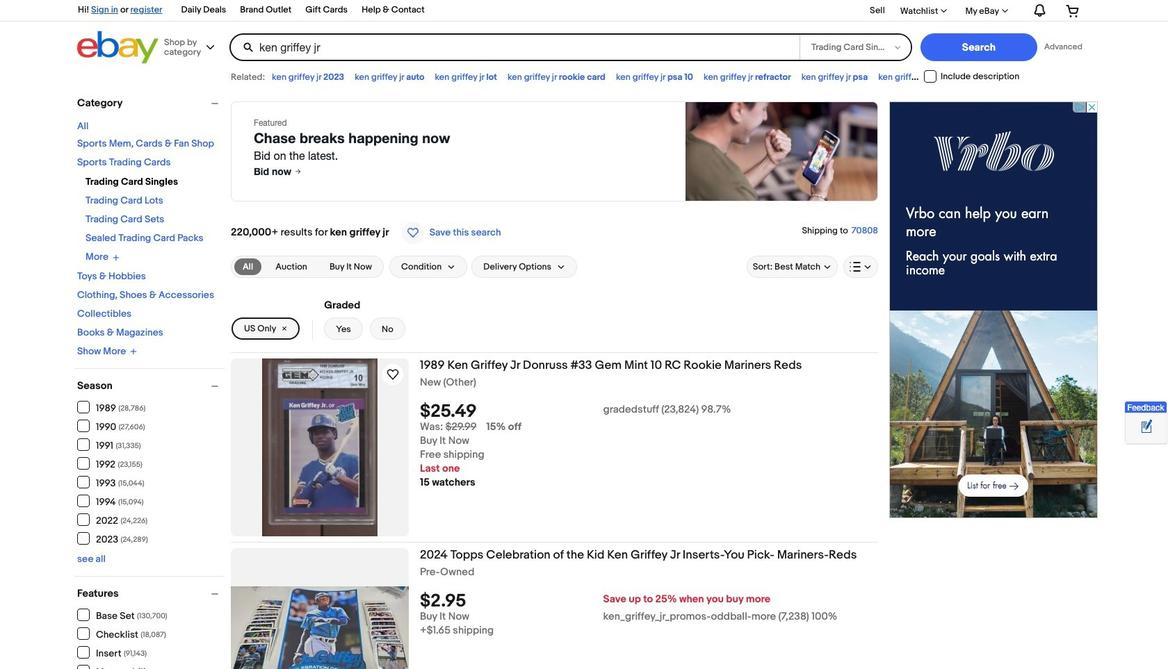 Task type: locate. For each thing, give the bounding box(es) containing it.
my ebay image
[[1002, 9, 1009, 12]]

0 vertical spatial heading
[[420, 359, 802, 373]]

listing options selector. list view selected. image
[[850, 262, 872, 273]]

account navigation
[[70, 0, 1091, 22]]

region
[[231, 102, 879, 202]]

main content
[[231, 90, 879, 670]]

None submit
[[921, 33, 1038, 61]]

heading
[[420, 359, 802, 373], [420, 549, 857, 563]]

your shopping cart image
[[1066, 3, 1082, 17]]

watch 1989 ken griffey jr donruss #33 gem mint 10 rc rookie mariners reds image
[[385, 367, 401, 383]]

banner
[[70, 0, 1091, 67]]

None text field
[[420, 421, 477, 434]]

advertisement element
[[890, 102, 1098, 519]]

1 vertical spatial heading
[[420, 549, 857, 563]]



Task type: describe. For each thing, give the bounding box(es) containing it.
2 heading from the top
[[420, 549, 857, 563]]

All selected text field
[[243, 261, 253, 273]]

1989 ken griffey jr donruss #33 gem mint 10 rc rookie mariners reds image
[[262, 359, 378, 537]]

watchlist image
[[941, 9, 948, 12]]

save this search ken griffey jr search image
[[402, 222, 424, 244]]

2024 topps celebration of the kid ken griffey jr inserts-you pick- mariners-reds image
[[231, 587, 409, 670]]

Search for anything text field
[[232, 35, 798, 60]]

notifications image
[[1032, 3, 1048, 17]]

1 heading from the top
[[420, 359, 802, 373]]



Task type: vqa. For each thing, say whether or not it's contained in the screenshot.
WATCHLIST ICON
yes



